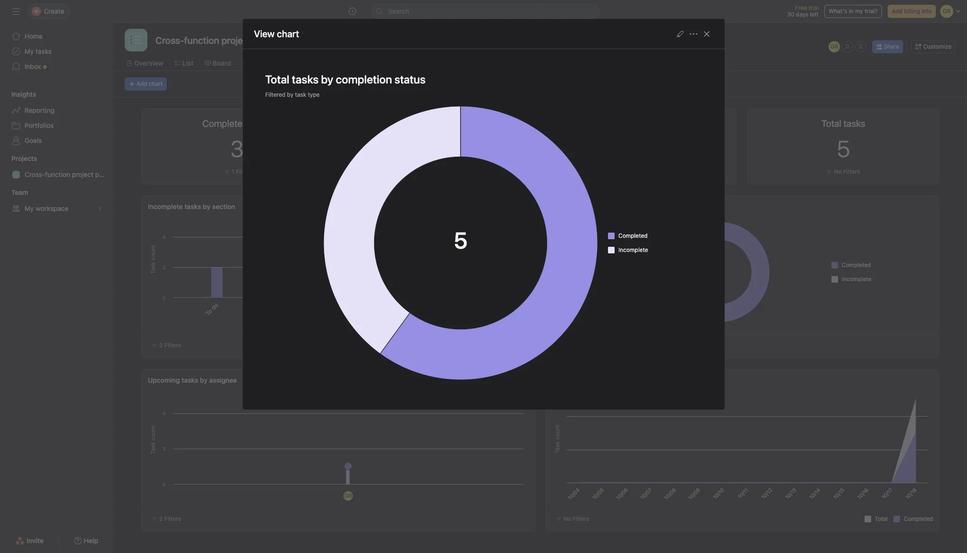 Task type: vqa. For each thing, say whether or not it's contained in the screenshot.
Calendar Link
no



Task type: locate. For each thing, give the bounding box(es) containing it.
0 horizontal spatial total
[[265, 73, 289, 86]]

gr inside button
[[830, 43, 838, 50]]

1 vertical spatial add
[[137, 80, 147, 87]]

what's in my trial? button
[[824, 5, 882, 18]]

portfolios link
[[6, 118, 108, 133]]

my for my workspace
[[25, 205, 34, 213]]

overview
[[134, 59, 163, 67]]

0 horizontal spatial by
[[287, 91, 293, 98]]

no for the right no filters "button"
[[834, 168, 842, 175]]

board link
[[205, 58, 231, 69]]

1 filter for total tasks by completion status
[[563, 342, 582, 349]]

1 horizontal spatial no filters button
[[824, 167, 863, 177]]

0 vertical spatial 1
[[232, 168, 234, 175]]

0 vertical spatial completion status
[[336, 73, 426, 86]]

0 vertical spatial 1 filter button
[[222, 167, 252, 177]]

add left chart
[[137, 80, 147, 87]]

total
[[265, 73, 289, 86], [552, 203, 567, 211], [875, 516, 888, 523]]

add for add billing info
[[892, 8, 903, 15]]

0 horizontal spatial no
[[563, 516, 571, 523]]

close image
[[703, 30, 710, 38]]

0 horizontal spatial no filters
[[563, 516, 590, 523]]

my for my tasks
[[25, 47, 34, 55]]

left
[[810, 11, 819, 18]]

1 horizontal spatial add
[[892, 8, 903, 15]]

1 vertical spatial completion status
[[597, 203, 653, 211]]

2 button
[[433, 136, 446, 162]]

insights
[[11, 90, 36, 98]]

5 button
[[837, 136, 850, 162]]

home link
[[6, 29, 108, 44]]

goals
[[25, 137, 42, 145]]

1 horizontal spatial 1
[[563, 342, 566, 349]]

1 vertical spatial 1 filter
[[563, 342, 582, 349]]

add left "billing"
[[892, 8, 903, 15]]

0 vertical spatial 2 filters button
[[147, 339, 186, 352]]

1 horizontal spatial total
[[552, 203, 567, 211]]

1 vertical spatial my
[[25, 205, 34, 213]]

add
[[892, 8, 903, 15], [137, 80, 147, 87]]

0 vertical spatial no filters button
[[824, 167, 863, 177]]

my down team
[[25, 205, 34, 213]]

projects element
[[0, 150, 113, 184]]

trial?
[[865, 8, 878, 15]]

2 horizontal spatial total
[[875, 516, 888, 523]]

add inside button
[[137, 80, 147, 87]]

2 horizontal spatial incomplete
[[842, 276, 872, 283]]

1 vertical spatial no filters button
[[552, 513, 594, 526]]

0 horizontal spatial upcoming
[[148, 377, 180, 385]]

1 vertical spatial 2 filters button
[[147, 513, 186, 526]]

add billing info button
[[888, 5, 936, 18]]

total tasks by completion status
[[265, 73, 426, 86], [552, 203, 653, 211]]

1 horizontal spatial upcoming
[[458, 302, 483, 326]]

2 filters button for incomplete
[[147, 339, 186, 352]]

my up inbox
[[25, 47, 34, 55]]

1 filter
[[232, 168, 250, 175], [563, 342, 582, 349]]

view chart
[[254, 28, 299, 39]]

my inside 'my tasks' link
[[25, 47, 34, 55]]

1 vertical spatial 2
[[159, 342, 163, 349]]

1 vertical spatial upcoming
[[148, 377, 180, 385]]

inbox link
[[6, 59, 108, 74]]

no
[[834, 168, 842, 175], [563, 516, 571, 523]]

2 filters
[[159, 342, 181, 349], [159, 516, 181, 523]]

my inside my workspace link
[[25, 205, 34, 213]]

insights element
[[0, 86, 113, 150]]

0 vertical spatial 1 filter
[[232, 168, 250, 175]]

2 my from the top
[[25, 205, 34, 213]]

workspace
[[36, 205, 68, 213]]

1 horizontal spatial completion status
[[597, 203, 653, 211]]

completed
[[619, 232, 648, 240], [842, 262, 871, 269], [904, 516, 933, 523]]

1 horizontal spatial 1 filter
[[563, 342, 582, 349]]

0 vertical spatial gr
[[830, 43, 838, 50]]

invite button
[[9, 533, 50, 550]]

trial
[[809, 4, 819, 11]]

1 vertical spatial no
[[563, 516, 571, 523]]

0 vertical spatial total tasks by completion status
[[265, 73, 426, 86]]

0 vertical spatial add
[[892, 8, 903, 15]]

filter
[[236, 168, 250, 175], [568, 342, 582, 349]]

1 vertical spatial by
[[287, 91, 293, 98]]

gr
[[830, 43, 838, 50], [344, 493, 352, 500]]

0 vertical spatial by
[[321, 73, 333, 86]]

2 2 filters from the top
[[159, 516, 181, 523]]

do
[[210, 302, 220, 312]]

my tasks
[[25, 47, 52, 55]]

0 horizontal spatial gr
[[344, 493, 352, 500]]

projects button
[[0, 154, 37, 163]]

0 horizontal spatial add
[[137, 80, 147, 87]]

1 vertical spatial total
[[552, 203, 567, 211]]

tasks
[[36, 47, 52, 55], [292, 73, 319, 86], [185, 203, 201, 211], [569, 203, 586, 211], [182, 377, 198, 385]]

1 horizontal spatial total tasks by completion status
[[552, 203, 653, 211]]

my
[[855, 8, 863, 15]]

invite
[[26, 537, 44, 545]]

hide sidebar image
[[12, 8, 20, 15]]

5
[[837, 136, 850, 162]]

0 horizontal spatial 1 filter
[[232, 168, 250, 175]]

plan
[[95, 171, 108, 179]]

1 filter for completed tasks
[[232, 168, 250, 175]]

billing
[[904, 8, 920, 15]]

upcoming for upcoming tasks by assignee
[[148, 377, 180, 385]]

0 vertical spatial 2 filters
[[159, 342, 181, 349]]

tasks for 1 filter button associated with total tasks by completion status
[[569, 203, 586, 211]]

0 horizontal spatial 1
[[232, 168, 234, 175]]

0 horizontal spatial completion status
[[336, 73, 426, 86]]

1 vertical spatial completed
[[842, 262, 871, 269]]

0 horizontal spatial incomplete
[[148, 203, 183, 211]]

2
[[433, 136, 446, 162], [159, 342, 163, 349], [159, 516, 163, 523]]

1 horizontal spatial incomplete
[[619, 247, 648, 254]]

add to starred image
[[292, 36, 300, 44]]

no filters
[[834, 168, 860, 175], [563, 516, 590, 523]]

0 vertical spatial no filters
[[834, 168, 860, 175]]

incomplete
[[148, 203, 183, 211], [619, 247, 648, 254], [842, 276, 872, 283]]

insights button
[[0, 90, 36, 99]]

filter for completed tasks
[[236, 168, 250, 175]]

0 vertical spatial my
[[25, 47, 34, 55]]

1 my from the top
[[25, 47, 34, 55]]

2 vertical spatial total
[[875, 516, 888, 523]]

filters
[[843, 168, 860, 175], [164, 342, 181, 349], [164, 516, 181, 523], [573, 516, 590, 523]]

2 horizontal spatial by
[[587, 203, 595, 211]]

portfolios
[[25, 121, 54, 129]]

2 2 filters button from the top
[[147, 513, 186, 526]]

0 vertical spatial filter
[[236, 168, 250, 175]]

free
[[795, 4, 807, 11]]

1 2 filters button from the top
[[147, 339, 186, 352]]

2 filters for incomplete
[[159, 342, 181, 349]]

type
[[308, 91, 320, 98]]

2 filters button
[[147, 339, 186, 352], [147, 513, 186, 526]]

1 vertical spatial 1 filter button
[[552, 339, 586, 352]]

add for add chart
[[137, 80, 147, 87]]

add chart
[[137, 80, 163, 87]]

1 horizontal spatial filter
[[568, 342, 582, 349]]

0 horizontal spatial 1 filter button
[[222, 167, 252, 177]]

what's in my trial?
[[829, 8, 878, 15]]

None text field
[[153, 32, 274, 49]]

list image
[[130, 34, 142, 46]]

no filters button
[[824, 167, 863, 177], [552, 513, 594, 526]]

incomplete tasks
[[404, 118, 474, 129]]

2 vertical spatial completed
[[904, 516, 933, 523]]

filters for total tasks
[[843, 168, 860, 175]]

1 horizontal spatial 1 filter button
[[552, 339, 586, 352]]

2 vertical spatial 2
[[159, 516, 163, 523]]

1 horizontal spatial no
[[834, 168, 842, 175]]

1
[[232, 168, 234, 175], [563, 342, 566, 349]]

by
[[321, 73, 333, 86], [287, 91, 293, 98], [587, 203, 595, 211]]

completion status
[[336, 73, 426, 86], [597, 203, 653, 211]]

2 horizontal spatial completed
[[904, 516, 933, 523]]

0 horizontal spatial filter
[[236, 168, 250, 175]]

search list box
[[372, 4, 599, 19]]

upcoming
[[458, 302, 483, 326], [148, 377, 180, 385]]

in
[[849, 8, 854, 15]]

my
[[25, 47, 34, 55], [25, 205, 34, 213]]

tasks inside 'global' element
[[36, 47, 52, 55]]

1 horizontal spatial by
[[321, 73, 333, 86]]

0 horizontal spatial completed
[[619, 232, 648, 240]]

0 horizontal spatial no filters button
[[552, 513, 594, 526]]

1 vertical spatial 2 filters
[[159, 516, 181, 523]]

1 horizontal spatial completed
[[842, 262, 871, 269]]

1 filter button for total tasks by completion status
[[552, 339, 586, 352]]

1 2 filters from the top
[[159, 342, 181, 349]]

1 vertical spatial 1
[[563, 342, 566, 349]]

add inside button
[[892, 8, 903, 15]]

list link
[[175, 58, 194, 69]]

0 vertical spatial upcoming
[[458, 302, 483, 326]]

1 horizontal spatial gr
[[830, 43, 838, 50]]

search
[[388, 7, 409, 15]]

project
[[72, 171, 93, 179]]

1 filter button
[[222, 167, 252, 177], [552, 339, 586, 352]]

0 vertical spatial no
[[834, 168, 842, 175]]

1 vertical spatial filter
[[568, 342, 582, 349]]



Task type: describe. For each thing, give the bounding box(es) containing it.
team button
[[0, 188, 28, 197]]

total tasks
[[821, 118, 865, 129]]

filtered by task type
[[265, 91, 320, 98]]

my workspace link
[[6, 201, 108, 216]]

1 filter button for completed tasks
[[222, 167, 252, 177]]

1 vertical spatial total tasks by completion status
[[552, 203, 653, 211]]

reporting
[[25, 106, 54, 114]]

0 vertical spatial completed
[[619, 232, 648, 240]]

filters for upcoming tasks by assignee
[[164, 516, 181, 523]]

teams element
[[0, 184, 113, 218]]

info
[[922, 8, 932, 15]]

2 filters for upcoming
[[159, 516, 181, 523]]

3 button
[[230, 136, 244, 162]]

filter for total tasks by completion status
[[568, 342, 582, 349]]

2 for upcoming tasks by assignee
[[159, 516, 163, 523]]

0 horizontal spatial total tasks by completion status
[[265, 73, 426, 86]]

3
[[230, 136, 244, 162]]

no for leftmost no filters "button"
[[563, 516, 571, 523]]

overview link
[[127, 58, 163, 69]]

tasks for 2 filters button corresponding to upcoming
[[182, 377, 198, 385]]

more actions image
[[690, 30, 697, 38]]

cross-function project plan link
[[6, 167, 108, 182]]

share button
[[872, 40, 904, 53]]

done
[[380, 302, 395, 317]]

share
[[884, 43, 899, 50]]

reporting link
[[6, 103, 108, 118]]

upcoming for upcoming
[[458, 302, 483, 326]]

incomplete tasks by section
[[148, 203, 235, 211]]

goals link
[[6, 133, 108, 148]]

0 vertical spatial total
[[265, 73, 289, 86]]

to
[[204, 308, 214, 317]]

days
[[796, 11, 808, 18]]

by section
[[203, 203, 235, 211]]

30
[[787, 11, 794, 18]]

inbox
[[25, 62, 41, 70]]

1 for total tasks by completion status
[[563, 342, 566, 349]]

gr button
[[829, 41, 840, 52]]

tasks for 2 filters button associated with incomplete
[[185, 203, 201, 211]]

by assignee
[[200, 377, 237, 385]]

list
[[182, 59, 194, 67]]

add billing info
[[892, 8, 932, 15]]

my workspace
[[25, 205, 68, 213]]

0 vertical spatial 2
[[433, 136, 446, 162]]

1 vertical spatial no filters
[[563, 516, 590, 523]]

cross-
[[25, 171, 45, 179]]

chart
[[149, 80, 163, 87]]

board
[[213, 59, 231, 67]]

add chart button
[[125, 77, 167, 91]]

filtered
[[265, 91, 285, 98]]

0 vertical spatial incomplete
[[148, 203, 183, 211]]

my tasks link
[[6, 44, 108, 59]]

1 for completed tasks
[[232, 168, 234, 175]]

home
[[25, 32, 43, 40]]

task
[[295, 91, 306, 98]]

1 vertical spatial gr
[[344, 493, 352, 500]]

1 horizontal spatial no filters
[[834, 168, 860, 175]]

cross-function project plan
[[25, 171, 108, 179]]

1 vertical spatial incomplete
[[619, 247, 648, 254]]

projects
[[11, 155, 37, 163]]

free trial 30 days left
[[787, 4, 819, 18]]

filters for incomplete tasks by section
[[164, 342, 181, 349]]

team
[[11, 189, 28, 197]]

to do
[[204, 302, 220, 317]]

2 filters button for upcoming
[[147, 513, 186, 526]]

2 vertical spatial by
[[587, 203, 595, 211]]

function
[[45, 171, 70, 179]]

2 vertical spatial incomplete
[[842, 276, 872, 283]]

completed tasks
[[202, 118, 272, 129]]

edit chart image
[[676, 30, 684, 38]]

global element
[[0, 23, 113, 80]]

upcoming tasks by assignee
[[148, 377, 237, 385]]

search button
[[372, 4, 599, 19]]

what's
[[829, 8, 847, 15]]

2 for incomplete tasks by section
[[159, 342, 163, 349]]



